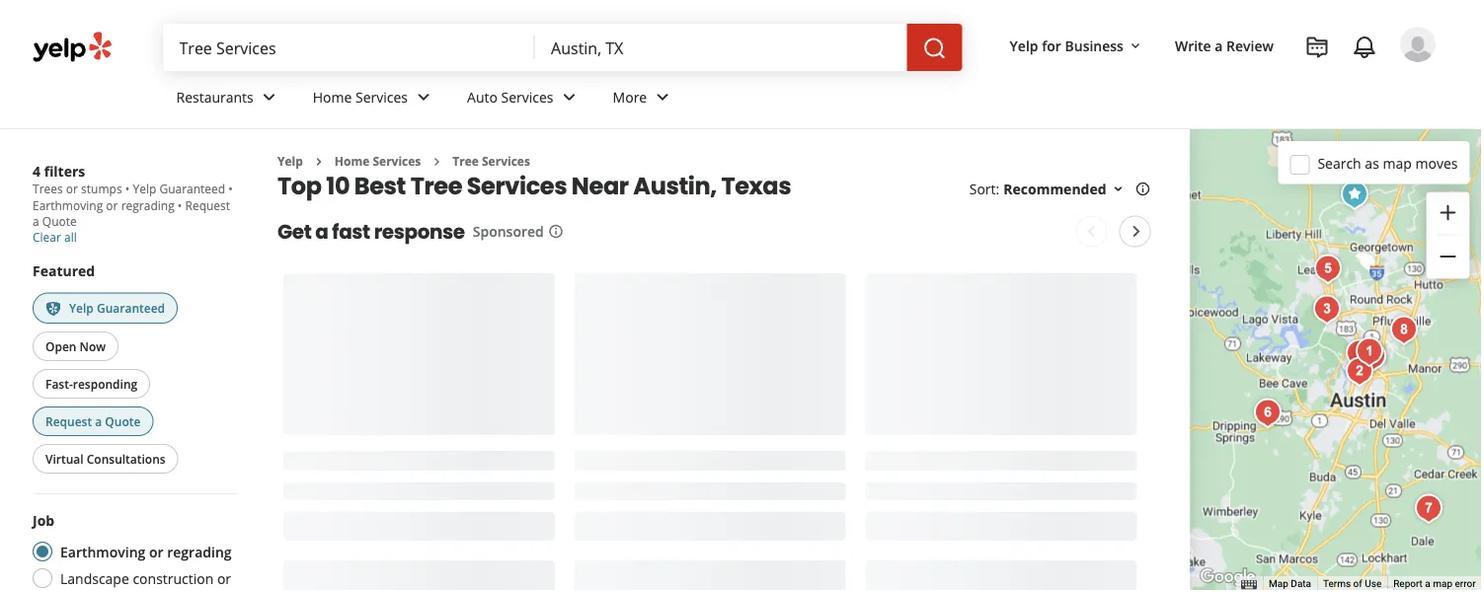 Task type: locate. For each thing, give the bounding box(es) containing it.
none field 'near'
[[552, 37, 892, 58]]

quote down trees
[[43, 213, 77, 230]]

0 horizontal spatial none field
[[180, 37, 520, 58]]

construction
[[133, 569, 214, 588]]

write a review
[[1176, 36, 1275, 55]]

yelp left '10'
[[278, 153, 304, 169]]

1 vertical spatial 16 info v2 image
[[549, 224, 564, 240]]

as
[[1366, 154, 1381, 173]]

0 vertical spatial 16 info v2 image
[[1136, 181, 1152, 197]]

1 vertical spatial home services
[[335, 153, 422, 169]]

stumps
[[82, 181, 123, 197]]

0 horizontal spatial quote
[[43, 213, 77, 230]]

a inside button
[[96, 413, 102, 430]]

search image
[[924, 37, 948, 60]]

tree tx services image
[[1341, 352, 1381, 392]]

0 vertical spatial regrading
[[122, 197, 175, 213]]

None field
[[180, 37, 520, 58], [552, 37, 892, 58]]

response
[[375, 218, 466, 245]]

none field find
[[180, 37, 520, 58]]

16 chevron down v2 image
[[1112, 182, 1127, 197]]

services down auto services link
[[483, 153, 531, 169]]

tree
[[453, 153, 480, 169], [411, 169, 463, 202]]

0 vertical spatial guaranteed
[[160, 181, 226, 197]]

None search field
[[164, 24, 967, 71]]

•
[[126, 181, 130, 197], [229, 181, 233, 197], [178, 197, 183, 213]]

16 chevron right v2 image left tree services link
[[430, 154, 445, 170]]

request a quote inside button
[[46, 413, 141, 430]]

top
[[278, 169, 322, 202]]

home services down find field
[[313, 88, 409, 106]]

yelp for yelp guaranteed
[[70, 300, 94, 316]]

request up virtual
[[46, 413, 93, 430]]

landscape
[[61, 569, 130, 588]]

more
[[614, 88, 648, 106]]

16 chevron right v2 image
[[312, 154, 327, 170], [430, 154, 445, 170]]

4 24 chevron down v2 image from the left
[[652, 85, 675, 109]]

landscape construction or installation
[[61, 569, 232, 591]]

yelp inside user actions element
[[1011, 36, 1039, 55]]

16 info v2 image
[[1136, 181, 1152, 197], [549, 224, 564, 240]]

yelp link
[[278, 153, 304, 169]]

home down find text field
[[313, 88, 353, 106]]

home services link
[[298, 71, 452, 128], [335, 153, 422, 169]]

0 horizontal spatial map
[[1384, 154, 1413, 173]]

yelp inside featured group
[[70, 300, 94, 316]]

or
[[67, 181, 79, 197], [107, 197, 119, 213], [150, 543, 164, 562], [218, 569, 232, 588]]

recommended button
[[1004, 180, 1127, 198]]

guaranteed right the stumps
[[160, 181, 226, 197]]

report a map error link
[[1395, 579, 1477, 590]]

option group
[[27, 511, 239, 591]]

tree services link
[[453, 153, 531, 169]]

yelp
[[1011, 36, 1039, 55], [278, 153, 304, 169], [133, 181, 157, 197], [70, 300, 94, 316]]

business categories element
[[161, 71, 1437, 128]]

24 chevron down v2 image left auto
[[412, 85, 436, 109]]

previous image
[[1080, 220, 1104, 243]]

2 horizontal spatial •
[[229, 181, 233, 197]]

24 chevron down v2 image inside more link
[[652, 85, 675, 109]]

yelp right the stumps
[[133, 181, 157, 197]]

guaranteed up now
[[97, 300, 165, 316]]

a
[[1216, 36, 1224, 55], [33, 213, 40, 230], [316, 218, 329, 245], [96, 413, 102, 430], [1426, 579, 1432, 590]]

write a review link
[[1168, 28, 1283, 63]]

responding
[[73, 376, 138, 392]]

map left error
[[1434, 579, 1454, 590]]

24 chevron down v2 image inside home services link
[[412, 85, 436, 109]]

notifications image
[[1354, 36, 1378, 59]]

home services
[[313, 88, 409, 106], [335, 153, 422, 169]]

home services up get a fast response
[[335, 153, 422, 169]]

austin,
[[634, 169, 717, 202]]

1 horizontal spatial none field
[[552, 37, 892, 58]]

installation
[[61, 589, 132, 591]]

1 horizontal spatial quote
[[106, 413, 141, 430]]

0 horizontal spatial request
[[46, 413, 93, 430]]

earthmoving or regrading
[[61, 543, 232, 562]]

search
[[1319, 154, 1363, 173]]

get a fast response
[[278, 218, 466, 245]]

1 vertical spatial quote
[[106, 413, 141, 430]]

1 vertical spatial map
[[1434, 579, 1454, 590]]

2 16 chevron right v2 image from the left
[[430, 154, 445, 170]]

open now button
[[33, 332, 119, 361]]

austin tree surgeons image
[[1249, 394, 1289, 433]]

24 chevron down v2 image right auto services
[[558, 85, 582, 109]]

1 vertical spatial request a quote
[[46, 413, 141, 430]]

16 info v2 image right 16 chevron down v2 icon
[[1136, 181, 1152, 197]]

1 vertical spatial guaranteed
[[97, 300, 165, 316]]

restaurants
[[177, 88, 254, 106]]

fast-responding button
[[33, 369, 151, 399]]

for
[[1043, 36, 1062, 55]]

a right write
[[1216, 36, 1224, 55]]

a&j tree service image
[[1341, 334, 1381, 374]]

filters
[[45, 162, 86, 180]]

home services link down find text field
[[298, 71, 452, 128]]

24 chevron down v2 image inside auto services link
[[558, 85, 582, 109]]

24 chevron down v2 image for more
[[652, 85, 675, 109]]

home
[[313, 88, 353, 106], [335, 153, 370, 169]]

earthmoving
[[33, 197, 103, 213], [61, 543, 146, 562]]

trees
[[33, 181, 63, 197]]

24 chevron down v2 image
[[258, 85, 282, 109], [412, 85, 436, 109], [558, 85, 582, 109], [652, 85, 675, 109]]

a down fast-responding 'button'
[[96, 413, 102, 430]]

review
[[1228, 36, 1275, 55]]

yelp for yelp for business
[[1011, 36, 1039, 55]]

request
[[186, 197, 231, 213], [46, 413, 93, 430]]

request left top on the left of page
[[186, 197, 231, 213]]

data
[[1292, 579, 1312, 590]]

1 horizontal spatial request
[[186, 197, 231, 213]]

request a quote down fast-responding 'button'
[[46, 413, 141, 430]]

yelp guaranteed
[[70, 300, 165, 316]]

request a quote down the filters
[[33, 197, 231, 230]]

consultations
[[87, 451, 166, 467]]

services
[[356, 88, 409, 106], [502, 88, 554, 106], [373, 153, 422, 169], [483, 153, 531, 169], [468, 169, 568, 202]]

quote up consultations
[[106, 413, 141, 430]]

fast-responding
[[46, 376, 138, 392]]

zoom in image
[[1438, 201, 1461, 225]]

sponsored
[[473, 222, 545, 241]]

2 none field from the left
[[552, 37, 892, 58]]

fast-
[[46, 376, 73, 392]]

yelp inside trees or stumps • yelp guaranteed • earthmoving or regrading •
[[133, 181, 157, 197]]

24 chevron down v2 image for home services
[[412, 85, 436, 109]]

home services link up get a fast response
[[335, 153, 422, 169]]

lone star forestry mulching image
[[1336, 175, 1376, 215]]

1 16 chevron right v2 image from the left
[[312, 154, 327, 170]]

terms of use
[[1324, 579, 1383, 590]]

quote
[[43, 213, 77, 230], [106, 413, 141, 430]]

1 vertical spatial request
[[46, 413, 93, 430]]

phillips trio tree service image
[[1386, 311, 1425, 350]]

2 24 chevron down v2 image from the left
[[412, 85, 436, 109]]

home right top on the left of page
[[335, 153, 370, 169]]

map
[[1384, 154, 1413, 173], [1434, 579, 1454, 590]]

terms
[[1324, 579, 1352, 590]]

report a map error
[[1395, 579, 1477, 590]]

0 vertical spatial home services
[[313, 88, 409, 106]]

home inside business categories element
[[313, 88, 353, 106]]

1 vertical spatial regrading
[[168, 543, 232, 562]]

a right 'report'
[[1426, 579, 1432, 590]]

10
[[327, 169, 350, 202]]

0 vertical spatial request
[[186, 197, 231, 213]]

0 vertical spatial earthmoving
[[33, 197, 103, 213]]

24 chevron down v2 image right restaurants
[[258, 85, 282, 109]]

guaranteed inside trees or stumps • yelp guaranteed • earthmoving or regrading •
[[160, 181, 226, 197]]

1 horizontal spatial 16 chevron right v2 image
[[430, 154, 445, 170]]

guaranteed
[[160, 181, 226, 197], [97, 300, 165, 316]]

projects image
[[1307, 36, 1330, 59]]

earthmoving up all
[[33, 197, 103, 213]]

1 24 chevron down v2 image from the left
[[258, 85, 282, 109]]

0 horizontal spatial •
[[126, 181, 130, 197]]

yelp left "for"
[[1011, 36, 1039, 55]]

clear all link
[[33, 229, 77, 245]]

0 vertical spatial home
[[313, 88, 353, 106]]

16 info v2 image right the sponsored
[[549, 224, 564, 240]]

yelp guaranteed button
[[33, 293, 178, 324]]

earthmoving inside trees or stumps • yelp guaranteed • earthmoving or regrading •
[[33, 197, 103, 213]]

24 chevron down v2 image inside restaurants link
[[258, 85, 282, 109]]

1 horizontal spatial map
[[1434, 579, 1454, 590]]

home services inside business categories element
[[313, 88, 409, 106]]

0 horizontal spatial 16 info v2 image
[[549, 224, 564, 240]]

a right get
[[316, 218, 329, 245]]

request a quote
[[33, 197, 231, 230], [46, 413, 141, 430]]

trees or stumps • yelp guaranteed • earthmoving or regrading •
[[33, 181, 233, 213]]

yelp right the 16 yelp guaranteed v2 icon
[[70, 300, 94, 316]]

search as map moves
[[1319, 154, 1459, 173]]

group
[[1428, 192, 1471, 279]]

sort:
[[970, 180, 1001, 198]]

option group containing job
[[27, 511, 239, 591]]

0 horizontal spatial 16 chevron right v2 image
[[312, 154, 327, 170]]

request a quote button
[[33, 407, 154, 437]]

regrading
[[122, 197, 175, 213], [168, 543, 232, 562]]

1 none field from the left
[[180, 37, 520, 58]]

16 yelp guaranteed v2 image
[[46, 301, 62, 317]]

request inside button
[[46, 413, 93, 430]]

24 chevron down v2 image right the more
[[652, 85, 675, 109]]

16 chevron right v2 image right yelp link
[[312, 154, 327, 170]]

0 vertical spatial map
[[1384, 154, 1413, 173]]

3 24 chevron down v2 image from the left
[[558, 85, 582, 109]]

1 horizontal spatial 16 info v2 image
[[1136, 181, 1152, 197]]

map right as
[[1384, 154, 1413, 173]]

earthmoving up landscape
[[61, 543, 146, 562]]

recommended
[[1004, 180, 1108, 198]]

24 chevron down v2 image for restaurants
[[258, 85, 282, 109]]

map for moves
[[1384, 154, 1413, 173]]

now
[[80, 338, 106, 355]]

restaurants link
[[161, 71, 298, 128]]



Task type: describe. For each thing, give the bounding box(es) containing it.
tree down auto
[[453, 153, 480, 169]]

yelp for yelp link
[[278, 153, 304, 169]]

Find text field
[[180, 37, 520, 58]]

4 filters
[[33, 162, 86, 180]]

1 vertical spatial earthmoving
[[61, 543, 146, 562]]

ruby a. image
[[1401, 27, 1437, 62]]

map data button
[[1270, 578, 1312, 591]]

google image
[[1196, 565, 1262, 591]]

aaron's tree service image
[[1351, 332, 1391, 372]]

clear all
[[33, 229, 77, 245]]

quote inside button
[[106, 413, 141, 430]]

or inside the landscape construction or installation
[[218, 569, 232, 588]]

mike's tree service image
[[1310, 249, 1349, 289]]

Near text field
[[552, 37, 892, 58]]

guaranteed inside button
[[97, 300, 165, 316]]

0 vertical spatial request a quote
[[33, 197, 231, 230]]

manuel tree services & landscaping image
[[1354, 337, 1394, 377]]

featured group
[[29, 261, 239, 478]]

16 chevron right v2 image for tree services
[[430, 154, 445, 170]]

4
[[33, 162, 41, 180]]

yelp for business
[[1011, 36, 1125, 55]]

error
[[1456, 579, 1477, 590]]

tree up the response
[[411, 169, 463, 202]]

moves
[[1417, 154, 1459, 173]]

featured
[[33, 262, 96, 281]]

regrading inside trees or stumps • yelp guaranteed • earthmoving or regrading •
[[122, 197, 175, 213]]

1 vertical spatial home
[[335, 153, 370, 169]]

virtual consultations
[[46, 451, 166, 467]]

auto services link
[[452, 71, 598, 128]]

16 chevron right v2 image for home services
[[312, 154, 327, 170]]

business
[[1066, 36, 1125, 55]]

map data
[[1270, 579, 1312, 590]]

0 vertical spatial home services link
[[298, 71, 452, 128]]

use
[[1366, 579, 1383, 590]]

silver tree image
[[1354, 337, 1394, 377]]

keyboard shortcuts image
[[1242, 580, 1258, 590]]

0 vertical spatial quote
[[43, 213, 77, 230]]

auto
[[468, 88, 498, 106]]

terms of use link
[[1324, 579, 1383, 590]]

services up the sponsored
[[468, 169, 568, 202]]

services right auto
[[502, 88, 554, 106]]

tree services
[[453, 153, 531, 169]]

regrading inside option group
[[168, 543, 232, 562]]

of
[[1355, 579, 1364, 590]]

report
[[1395, 579, 1424, 590]]

more link
[[598, 71, 691, 128]]

open
[[46, 338, 77, 355]]

all
[[65, 229, 77, 245]]

top 10 best tree services near austin, texas
[[278, 169, 792, 202]]

clear
[[33, 229, 62, 245]]

good guys tree service image
[[1309, 290, 1348, 329]]

16 info v2 image for get a fast response
[[549, 224, 564, 240]]

map region
[[1110, 0, 1483, 591]]

virtual consultations button
[[33, 444, 179, 474]]

1 vertical spatial home services link
[[335, 153, 422, 169]]

map for error
[[1434, 579, 1454, 590]]

auto services
[[468, 88, 554, 106]]

open now
[[46, 338, 106, 355]]

user actions element
[[995, 25, 1465, 146]]

get
[[278, 218, 312, 245]]

job
[[33, 511, 55, 530]]

services down find text field
[[356, 88, 409, 106]]

virtual
[[46, 451, 84, 467]]

services right '10'
[[373, 153, 422, 169]]

a inside "link"
[[1216, 36, 1224, 55]]

zoom out image
[[1438, 245, 1461, 269]]

yelp for business button
[[1003, 28, 1152, 63]]

best
[[355, 169, 406, 202]]

texas
[[722, 169, 792, 202]]

fast
[[333, 218, 371, 245]]

1 horizontal spatial •
[[178, 197, 183, 213]]

map
[[1270, 579, 1290, 590]]

next image
[[1126, 220, 1149, 243]]

near
[[572, 169, 629, 202]]

write
[[1176, 36, 1212, 55]]

a down trees
[[33, 213, 40, 230]]

16 info v2 image for top 10 best tree services near austin, texas
[[1136, 181, 1152, 197]]

24 chevron down v2 image for auto services
[[558, 85, 582, 109]]

16 chevron down v2 image
[[1129, 38, 1144, 54]]

ortiz tree trimming image
[[1410, 490, 1450, 529]]



Task type: vqa. For each thing, say whether or not it's contained in the screenshot.
'Austin,' at the top left of the page
yes



